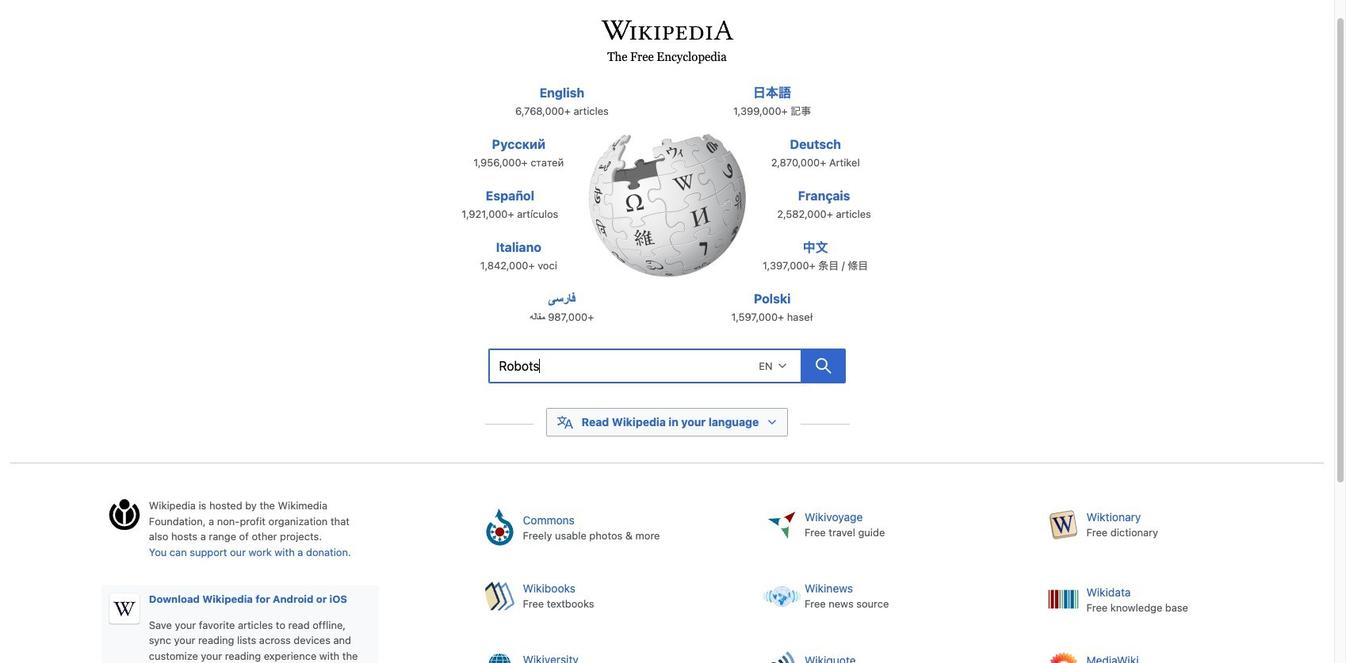 Task type: vqa. For each thing, say whether or not it's contained in the screenshot.
Other projects element
no



Task type: describe. For each thing, give the bounding box(es) containing it.
wikipedia image
[[588, 133, 747, 278]]



Task type: locate. For each thing, give the bounding box(es) containing it.
None search field
[[489, 349, 802, 384]]



